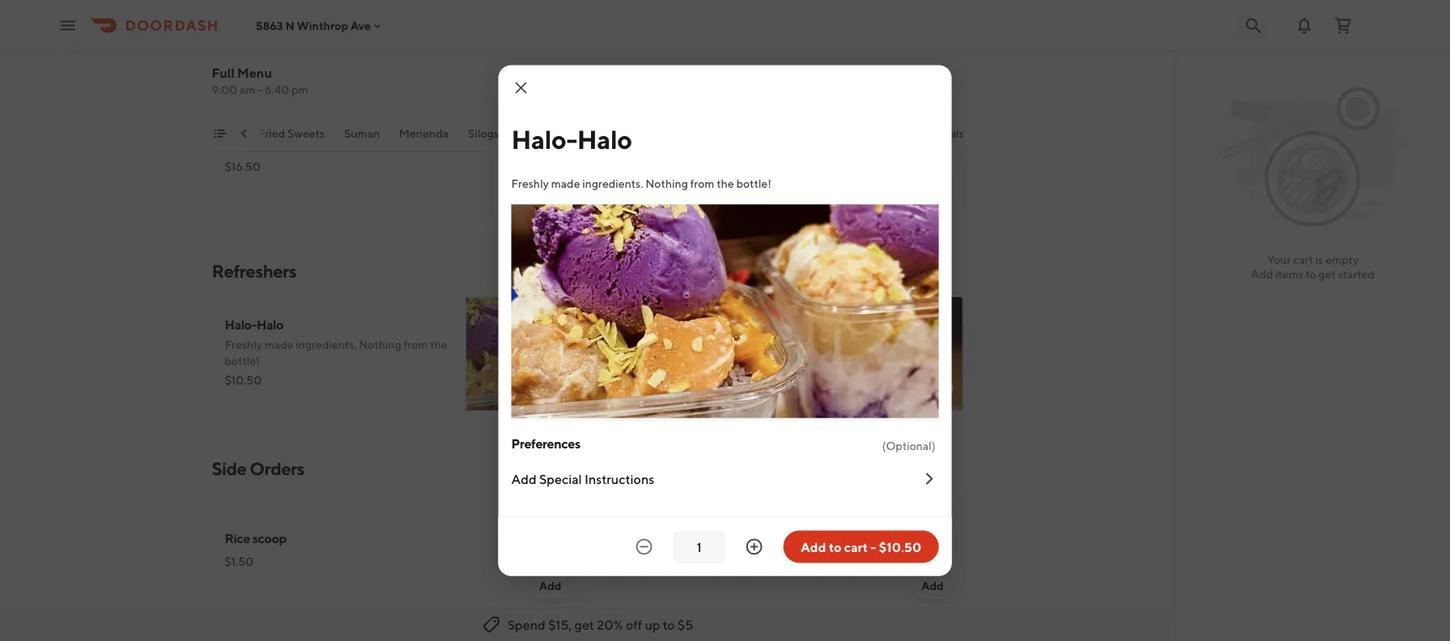 Task type: describe. For each thing, give the bounding box(es) containing it.
sago't gulaman (20 oz)
[[607, 333, 744, 349]]

fried for fried sweets
[[258, 127, 285, 140]]

halo-halo dialog
[[498, 65, 952, 576]]

off
[[626, 617, 642, 633]]

suman button
[[344, 125, 379, 151]]

Item Search search field
[[730, 76, 950, 94]]

9:00
[[212, 83, 237, 96]]

sago't gulaman (20 oz) image
[[848, 296, 963, 411]]

merienda button
[[399, 125, 448, 151]]

full
[[212, 65, 234, 81]]

notification bell image
[[1295, 16, 1314, 35]]

5863
[[256, 19, 283, 32]]

meals
[[933, 127, 963, 140]]

ave
[[351, 19, 371, 32]]

scoop
[[252, 531, 287, 546]]

is
[[1316, 253, 1323, 266]]

the inside the 'halo-halo freshly made ingredients. nothing from the bottle! $10.50'
[[430, 338, 447, 351]]

made inside halo-halo dialog
[[551, 177, 580, 190]]

scroll menu navigation left image
[[238, 127, 251, 140]]

add special instructions button
[[511, 457, 939, 501]]

to for $5
[[663, 617, 675, 633]]

get inside your cart is empty add items to get started
[[1319, 268, 1336, 281]]

sago't
[[607, 333, 644, 349]]

frozen items
[[579, 127, 644, 140]]

full menu 9:00 am - 6:40 pm
[[212, 65, 308, 96]]

embotido
[[225, 8, 282, 23]]

winthrop
[[297, 19, 348, 32]]

fried for fried egg
[[607, 531, 637, 546]]

bangus
[[656, 136, 699, 151]]

increase quantity by 1 image
[[744, 537, 764, 557]]

nothing inside the 'halo-halo freshly made ingredients. nothing from the bottle! $10.50'
[[359, 338, 401, 351]]

to inside button
[[829, 539, 842, 555]]

menu
[[237, 65, 272, 81]]

halo for halo-halo freshly made ingredients. nothing from the bottle! $10.50
[[257, 317, 283, 332]]

open menu image
[[58, 16, 78, 35]]

20%
[[597, 617, 623, 633]]

silogs button
[[468, 125, 498, 151]]

Current quantity is 1 number field
[[683, 538, 715, 556]]

0 horizontal spatial get
[[575, 617, 594, 633]]

2
[[285, 136, 293, 151]]

cart inside your cart is empty add items to get started
[[1293, 253, 1313, 266]]

orders
[[250, 458, 304, 479]]

longanisa
[[225, 136, 283, 151]]

made inside the 'halo-halo freshly made ingredients. nothing from the bottle! $10.50'
[[265, 338, 293, 351]]

add to cart - $10.50 button
[[783, 531, 939, 563]]

spend
[[507, 617, 545, 633]]

n
[[285, 19, 295, 32]]

$10.50 inside the 'halo-halo freshly made ingredients. nothing from the bottle! $10.50'
[[225, 374, 262, 387]]

empty
[[1326, 253, 1359, 266]]

frozen
[[579, 127, 614, 140]]

halo-halo freshly made ingredients. nothing from the bottle! $10.50
[[225, 317, 447, 387]]

ingredients. inside the 'halo-halo freshly made ingredients. nothing from the bottle! $10.50'
[[296, 338, 357, 351]]

- inside button
[[871, 539, 876, 555]]

$15,
[[548, 617, 572, 633]]

ingredients. inside halo-halo dialog
[[582, 177, 643, 190]]

add to cart - $10.50
[[801, 539, 921, 555]]

side orders
[[212, 458, 304, 479]]

rice scoop
[[225, 531, 287, 546]]

bottle! inside the 'halo-halo freshly made ingredients. nothing from the bottle! $10.50'
[[225, 354, 260, 368]]

up
[[645, 617, 660, 633]]

embotido 1 lb
[[225, 8, 302, 23]]

cart inside button
[[844, 539, 868, 555]]

kakanin
[[518, 127, 559, 140]]

preferences
[[511, 436, 580, 451]]

fried egg
[[607, 531, 662, 546]]

combo meals
[[892, 127, 963, 140]]

to for get
[[1306, 268, 1316, 281]]

$1.50
[[225, 555, 254, 568]]

fried sweets
[[258, 127, 324, 140]]

lbs
[[295, 136, 311, 151]]

5863 n winthrop ave
[[256, 19, 371, 32]]

started
[[1338, 268, 1375, 281]]

pm
[[291, 83, 308, 96]]

spend $15, get 20% off up to $5
[[507, 617, 693, 633]]

combo meals button
[[892, 125, 963, 151]]



Task type: locate. For each thing, give the bounding box(es) containing it.
bottle!
[[736, 177, 771, 190], [225, 354, 260, 368]]

made down refreshers
[[265, 338, 293, 351]]

halo- inside the 'halo-halo freshly made ingredients. nothing from the bottle! $10.50'
[[225, 317, 257, 332]]

0 horizontal spatial $10.50
[[225, 374, 262, 387]]

the
[[717, 177, 734, 190], [430, 338, 447, 351]]

halo inside dialog
[[577, 124, 632, 155]]

1 vertical spatial fried
[[607, 531, 637, 546]]

1 horizontal spatial cart
[[1293, 253, 1313, 266]]

0 horizontal spatial the
[[430, 338, 447, 351]]

get down is
[[1319, 268, 1336, 281]]

1 horizontal spatial ingredients.
[[582, 177, 643, 190]]

silogs
[[468, 127, 498, 140]]

merienda
[[399, 127, 448, 140]]

1 horizontal spatial $10.50
[[879, 539, 921, 555]]

items
[[616, 127, 644, 140]]

oz)
[[723, 333, 744, 349]]

to
[[1306, 268, 1316, 281], [829, 539, 842, 555], [663, 617, 675, 633]]

freshly inside halo-halo dialog
[[511, 177, 549, 190]]

$10.50 inside button
[[879, 539, 921, 555]]

freshly down kakanin button
[[511, 177, 549, 190]]

freshly made ingredients. nothing from the bottle!
[[511, 177, 771, 190]]

decrease quantity by 1 image
[[634, 537, 654, 557]]

fried left 2
[[258, 127, 285, 140]]

0 vertical spatial to
[[1306, 268, 1316, 281]]

0 horizontal spatial -
[[258, 83, 262, 96]]

(optional)
[[882, 439, 936, 452]]

add inside your cart is empty add items to get started
[[1251, 268, 1273, 281]]

0 vertical spatial -
[[258, 83, 262, 96]]

0 horizontal spatial fried
[[258, 127, 285, 140]]

0 horizontal spatial nothing
[[359, 338, 401, 351]]

items
[[1275, 268, 1303, 281]]

1 horizontal spatial nothing
[[645, 177, 688, 190]]

0 vertical spatial made
[[551, 177, 580, 190]]

halo- down refreshers
[[225, 317, 257, 332]]

longanisa  2 lbs
[[225, 136, 311, 151]]

$13.50
[[225, 32, 260, 45]]

0 horizontal spatial ingredients.
[[296, 338, 357, 351]]

5863 n winthrop ave button
[[256, 19, 384, 32]]

bottle! inside halo-halo dialog
[[736, 177, 771, 190]]

1 vertical spatial bottle!
[[225, 354, 260, 368]]

-
[[258, 83, 262, 96], [871, 539, 876, 555]]

special
[[539, 471, 582, 487]]

close halo-halo image
[[511, 78, 531, 98]]

halo
[[577, 124, 632, 155], [257, 317, 283, 332]]

halo halo image
[[511, 204, 939, 418], [466, 296, 581, 411]]

$16.50
[[225, 160, 260, 173]]

0 vertical spatial get
[[1319, 268, 1336, 281]]

from inside the 'halo-halo freshly made ingredients. nothing from the bottle! $10.50'
[[404, 338, 428, 351]]

0 horizontal spatial halo
[[257, 317, 283, 332]]

1 vertical spatial halo
[[257, 317, 283, 332]]

2 vertical spatial to
[[663, 617, 675, 633]]

freshly down refreshers
[[225, 338, 262, 351]]

1 horizontal spatial from
[[690, 177, 714, 190]]

1 horizontal spatial get
[[1319, 268, 1336, 281]]

1 horizontal spatial halo-
[[511, 124, 577, 155]]

$5
[[678, 617, 693, 633]]

0 vertical spatial cart
[[1293, 253, 1313, 266]]

1 vertical spatial freshly
[[225, 338, 262, 351]]

halo- left frozen
[[511, 124, 577, 155]]

1 horizontal spatial the
[[717, 177, 734, 190]]

add inside add special instructions "button"
[[511, 471, 537, 487]]

kakanin button
[[518, 125, 559, 151]]

0 vertical spatial fried
[[258, 127, 285, 140]]

instructions
[[585, 471, 654, 487]]

- inside full menu 9:00 am - 6:40 pm
[[258, 83, 262, 96]]

rice
[[225, 531, 250, 546]]

0 horizontal spatial bottle!
[[225, 354, 260, 368]]

1 vertical spatial ingredients.
[[296, 338, 357, 351]]

0 vertical spatial ingredients.
[[582, 177, 643, 190]]

6:40
[[265, 83, 289, 96]]

from
[[690, 177, 714, 190], [404, 338, 428, 351]]

1 vertical spatial the
[[430, 338, 447, 351]]

1 vertical spatial to
[[829, 539, 842, 555]]

fried inside fried sweets button
[[258, 127, 285, 140]]

egg
[[639, 531, 662, 546]]

1
[[284, 8, 289, 23]]

1 horizontal spatial freshly
[[511, 177, 549, 190]]

freshly inside the 'halo-halo freshly made ingredients. nothing from the bottle! $10.50'
[[225, 338, 262, 351]]

to inside your cart is empty add items to get started
[[1306, 268, 1316, 281]]

the inside halo-halo dialog
[[717, 177, 734, 190]]

0 vertical spatial from
[[690, 177, 714, 190]]

pork tocino 2 lbs image
[[848, 0, 963, 86]]

fried left the egg at the bottom of page
[[607, 531, 637, 546]]

0 vertical spatial bottle!
[[736, 177, 771, 190]]

1 vertical spatial from
[[404, 338, 428, 351]]

made down the halo-halo
[[551, 177, 580, 190]]

1 horizontal spatial bottle!
[[736, 177, 771, 190]]

1 vertical spatial made
[[265, 338, 293, 351]]

$6.25
[[607, 357, 637, 371]]

fried sweets button
[[258, 125, 324, 151]]

relyeno
[[607, 136, 654, 151]]

relyeno bangus
[[607, 136, 699, 151]]

0 horizontal spatial freshly
[[225, 338, 262, 351]]

from inside halo-halo dialog
[[690, 177, 714, 190]]

fried
[[258, 127, 285, 140], [607, 531, 637, 546]]

0 vertical spatial $10.50
[[225, 374, 262, 387]]

halo-
[[511, 124, 577, 155], [225, 317, 257, 332]]

1 horizontal spatial fried
[[607, 531, 637, 546]]

your
[[1267, 253, 1291, 266]]

sweets
[[287, 127, 324, 140]]

am
[[240, 83, 255, 96]]

ingredients.
[[582, 177, 643, 190], [296, 338, 357, 351]]

halo inside the 'halo-halo freshly made ingredients. nothing from the bottle! $10.50'
[[257, 317, 283, 332]]

get right $15,
[[575, 617, 594, 633]]

1 vertical spatial -
[[871, 539, 876, 555]]

1 vertical spatial nothing
[[359, 338, 401, 351]]

1 vertical spatial get
[[575, 617, 594, 633]]

combo
[[892, 127, 931, 140]]

(20
[[700, 333, 721, 349]]

0 horizontal spatial cart
[[844, 539, 868, 555]]

freshly
[[511, 177, 549, 190], [225, 338, 262, 351]]

your cart is empty add items to get started
[[1251, 253, 1375, 281]]

1 horizontal spatial -
[[871, 539, 876, 555]]

halo-halo
[[511, 124, 632, 155]]

add button
[[529, 50, 571, 76], [912, 50, 953, 76], [529, 178, 571, 204], [529, 376, 571, 402], [912, 376, 953, 402], [529, 573, 571, 599], [912, 573, 953, 599]]

0 horizontal spatial halo-
[[225, 317, 257, 332]]

halo for halo-halo
[[577, 124, 632, 155]]

0 horizontal spatial made
[[265, 338, 293, 351]]

add special instructions
[[511, 471, 654, 487]]

0 vertical spatial halo-
[[511, 124, 577, 155]]

0 items, open order cart image
[[1334, 16, 1353, 35]]

halo- for halo-halo freshly made ingredients. nothing from the bottle! $10.50
[[225, 317, 257, 332]]

cart
[[1293, 253, 1313, 266], [844, 539, 868, 555]]

2 horizontal spatial to
[[1306, 268, 1316, 281]]

1 horizontal spatial made
[[551, 177, 580, 190]]

1 horizontal spatial to
[[829, 539, 842, 555]]

0 horizontal spatial from
[[404, 338, 428, 351]]

lb
[[291, 8, 302, 23]]

nothing inside halo-halo dialog
[[645, 177, 688, 190]]

made
[[551, 177, 580, 190], [265, 338, 293, 351]]

suman
[[344, 127, 379, 140]]

side
[[212, 458, 246, 479]]

add inside add to cart - $10.50 button
[[801, 539, 826, 555]]

add
[[539, 56, 562, 70], [921, 56, 944, 70], [539, 184, 562, 198], [1251, 268, 1273, 281], [539, 382, 562, 395], [921, 382, 944, 395], [511, 471, 537, 487], [801, 539, 826, 555], [539, 579, 562, 593], [921, 579, 944, 593]]

0 vertical spatial nothing
[[645, 177, 688, 190]]

1 vertical spatial halo-
[[225, 317, 257, 332]]

get
[[1319, 268, 1336, 281], [575, 617, 594, 633]]

0 vertical spatial halo
[[577, 124, 632, 155]]

1 vertical spatial $10.50
[[879, 539, 921, 555]]

0 vertical spatial freshly
[[511, 177, 549, 190]]

0 horizontal spatial to
[[663, 617, 675, 633]]

refreshers
[[212, 261, 296, 282]]

$10.50
[[225, 374, 262, 387], [879, 539, 921, 555]]

1 vertical spatial cart
[[844, 539, 868, 555]]

halo- inside dialog
[[511, 124, 577, 155]]

1 horizontal spatial halo
[[577, 124, 632, 155]]

nothing
[[645, 177, 688, 190], [359, 338, 401, 351]]

halo- for halo-halo
[[511, 124, 577, 155]]

0 vertical spatial the
[[717, 177, 734, 190]]

gulaman
[[646, 333, 698, 349]]



Task type: vqa. For each thing, say whether or not it's contained in the screenshot.
Required.
no



